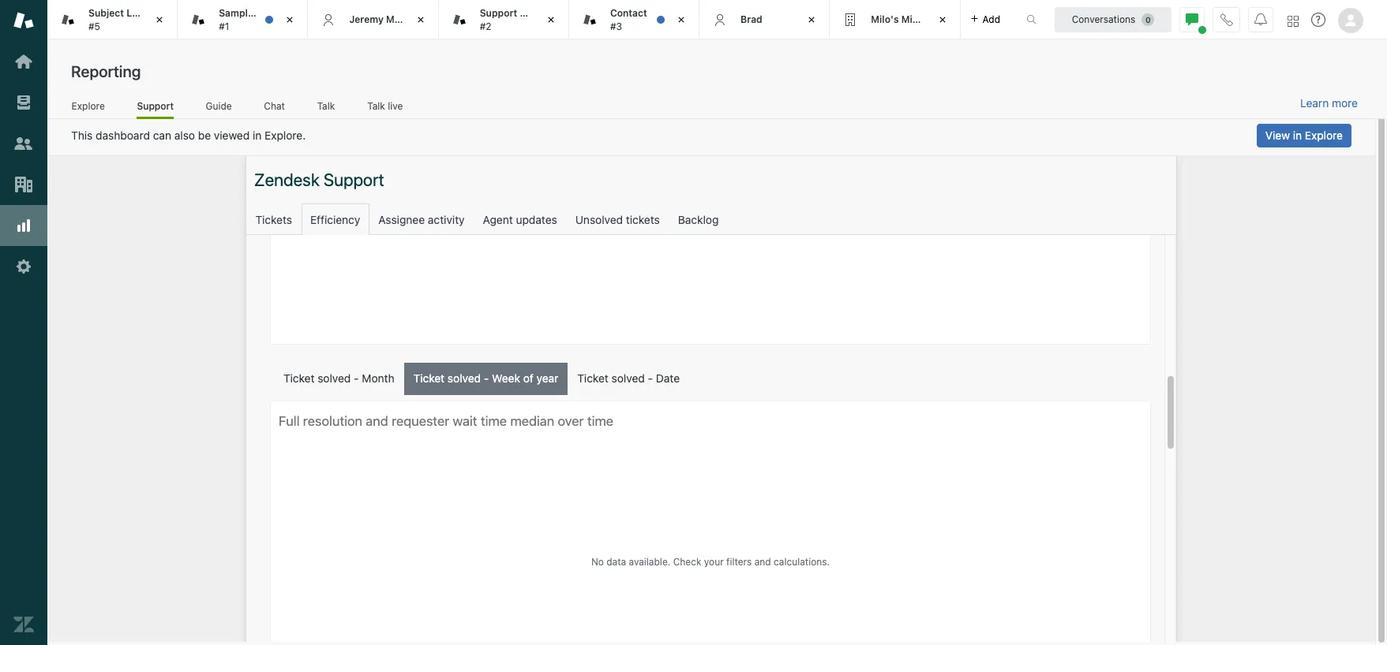 Task type: locate. For each thing, give the bounding box(es) containing it.
4 close image from the left
[[934, 12, 950, 28]]

subject
[[88, 7, 124, 19]]

1 close image from the left
[[282, 12, 298, 28]]

explore up this
[[72, 100, 105, 112]]

0 horizontal spatial explore
[[72, 100, 105, 112]]

close image inside #1 tab
[[282, 12, 298, 28]]

close image right the miller
[[413, 12, 428, 28]]

talk for talk live
[[367, 100, 385, 112]]

talk live link
[[367, 100, 403, 117]]

tab containing support outreach
[[439, 0, 569, 39]]

#3
[[610, 20, 622, 32]]

this
[[71, 129, 93, 142]]

talk inside 'link'
[[367, 100, 385, 112]]

support up can
[[137, 100, 174, 112]]

explore
[[72, 100, 105, 112], [1305, 129, 1343, 142]]

jeremy miller
[[349, 13, 412, 25]]

learn
[[1300, 96, 1329, 110]]

1 tab from the left
[[47, 0, 178, 39]]

3 tab from the left
[[569, 0, 700, 39]]

0 vertical spatial support
[[480, 7, 517, 19]]

3 close image from the left
[[804, 12, 820, 28]]

support for support
[[137, 100, 174, 112]]

button displays agent's chat status as online. image
[[1186, 13, 1198, 26]]

close image right brad
[[804, 12, 820, 28]]

2 close image from the left
[[674, 12, 689, 28]]

close image left #3 on the top left of page
[[543, 12, 559, 28]]

support
[[480, 7, 517, 19], [137, 100, 174, 112]]

view
[[1265, 129, 1290, 142]]

1 close image from the left
[[152, 12, 168, 28]]

close image inside jeremy miller tab
[[413, 12, 428, 28]]

1 vertical spatial support
[[137, 100, 174, 112]]

close image right #1
[[282, 12, 298, 28]]

more
[[1332, 96, 1358, 110]]

dashboard
[[96, 129, 150, 142]]

1 talk from the left
[[317, 100, 335, 112]]

0 horizontal spatial talk
[[317, 100, 335, 112]]

customers image
[[13, 133, 34, 154]]

2 in from the left
[[1293, 129, 1302, 142]]

view in explore button
[[1257, 124, 1352, 148]]

close image inside tab
[[674, 12, 689, 28]]

contact #3
[[610, 7, 647, 32]]

conversations
[[1072, 13, 1136, 25]]

explore down learn more link
[[1305, 129, 1343, 142]]

close image right line
[[152, 12, 168, 28]]

zendesk support image
[[13, 10, 34, 31]]

reporting image
[[13, 216, 34, 236]]

close image
[[152, 12, 168, 28], [413, 12, 428, 28], [543, 12, 559, 28], [934, 12, 950, 28]]

explore link
[[71, 100, 105, 117]]

0 horizontal spatial support
[[137, 100, 174, 112]]

support for support outreach #2
[[480, 7, 517, 19]]

explore.
[[265, 129, 306, 142]]

#5
[[88, 20, 100, 32]]

close image
[[282, 12, 298, 28], [674, 12, 689, 28], [804, 12, 820, 28]]

talk
[[317, 100, 335, 112], [367, 100, 385, 112]]

close image for #1
[[282, 12, 298, 28]]

in right viewed
[[253, 129, 262, 142]]

close image right the 'contact #3'
[[674, 12, 689, 28]]

reporting
[[71, 62, 141, 81]]

1 vertical spatial explore
[[1305, 129, 1343, 142]]

2 tab from the left
[[439, 0, 569, 39]]

tab
[[47, 0, 178, 39], [439, 0, 569, 39], [569, 0, 700, 39], [830, 0, 960, 39]]

viewed
[[214, 129, 250, 142]]

1 in from the left
[[253, 129, 262, 142]]

3 close image from the left
[[543, 12, 559, 28]]

explore inside 'link'
[[72, 100, 105, 112]]

line
[[126, 7, 146, 19]]

in inside button
[[1293, 129, 1302, 142]]

close image for jeremy miller tab
[[413, 12, 428, 28]]

1 horizontal spatial in
[[1293, 129, 1302, 142]]

in right view
[[1293, 129, 1302, 142]]

close image for tab containing support outreach
[[543, 12, 559, 28]]

talk left live
[[367, 100, 385, 112]]

close image left add dropdown button
[[934, 12, 950, 28]]

tabs tab list
[[47, 0, 1010, 39]]

live
[[388, 100, 403, 112]]

talk right "chat" on the left of page
[[317, 100, 335, 112]]

support inside support outreach #2
[[480, 7, 517, 19]]

talk for talk
[[317, 100, 335, 112]]

2 horizontal spatial close image
[[804, 12, 820, 28]]

close image for tab containing subject line
[[152, 12, 168, 28]]

0 horizontal spatial close image
[[282, 12, 298, 28]]

1 horizontal spatial explore
[[1305, 129, 1343, 142]]

1 horizontal spatial talk
[[367, 100, 385, 112]]

support link
[[137, 100, 174, 119]]

1 horizontal spatial close image
[[674, 12, 689, 28]]

main element
[[0, 0, 47, 646]]

2 talk from the left
[[367, 100, 385, 112]]

0 vertical spatial explore
[[72, 100, 105, 112]]

miller
[[386, 13, 412, 25]]

support up #2
[[480, 7, 517, 19]]

in
[[253, 129, 262, 142], [1293, 129, 1302, 142]]

2 close image from the left
[[413, 12, 428, 28]]

talk live
[[367, 100, 403, 112]]

0 horizontal spatial in
[[253, 129, 262, 142]]

1 horizontal spatial support
[[480, 7, 517, 19]]



Task type: describe. For each thing, give the bounding box(es) containing it.
tab containing contact
[[569, 0, 700, 39]]

brad
[[741, 13, 762, 25]]

view in explore
[[1265, 129, 1343, 142]]

learn more link
[[1300, 96, 1358, 111]]

can
[[153, 129, 171, 142]]

admin image
[[13, 257, 34, 277]]

close image for fourth tab from left
[[934, 12, 950, 28]]

subject line #5
[[88, 7, 146, 32]]

jeremy
[[349, 13, 384, 25]]

#1
[[219, 20, 229, 32]]

also
[[174, 129, 195, 142]]

zendesk products image
[[1288, 15, 1299, 26]]

organizations image
[[13, 174, 34, 195]]

outreach
[[520, 7, 563, 19]]

tab containing subject line
[[47, 0, 178, 39]]

this dashboard can also be viewed in explore.
[[71, 129, 306, 142]]

get started image
[[13, 51, 34, 72]]

guide
[[206, 100, 232, 112]]

support outreach #2
[[480, 7, 563, 32]]

notifications image
[[1255, 13, 1267, 26]]

talk link
[[317, 100, 335, 117]]

be
[[198, 129, 211, 142]]

#2
[[480, 20, 491, 32]]

conversations button
[[1055, 7, 1172, 32]]

contact
[[610, 7, 647, 19]]

chat
[[264, 100, 285, 112]]

4 tab from the left
[[830, 0, 960, 39]]

brad tab
[[700, 0, 830, 39]]

views image
[[13, 92, 34, 113]]

zendesk image
[[13, 615, 34, 636]]

explore inside button
[[1305, 129, 1343, 142]]

#1 tab
[[178, 0, 308, 39]]

jeremy miller tab
[[308, 0, 439, 39]]

chat link
[[264, 100, 285, 117]]

get help image
[[1311, 13, 1326, 27]]

guide link
[[205, 100, 232, 117]]

close image inside 'brad' 'tab'
[[804, 12, 820, 28]]

learn more
[[1300, 96, 1358, 110]]

add
[[983, 13, 1000, 25]]

add button
[[960, 0, 1010, 39]]

close image for #3
[[674, 12, 689, 28]]



Task type: vqa. For each thing, say whether or not it's contained in the screenshot.
Tisha Morrel "tab"
no



